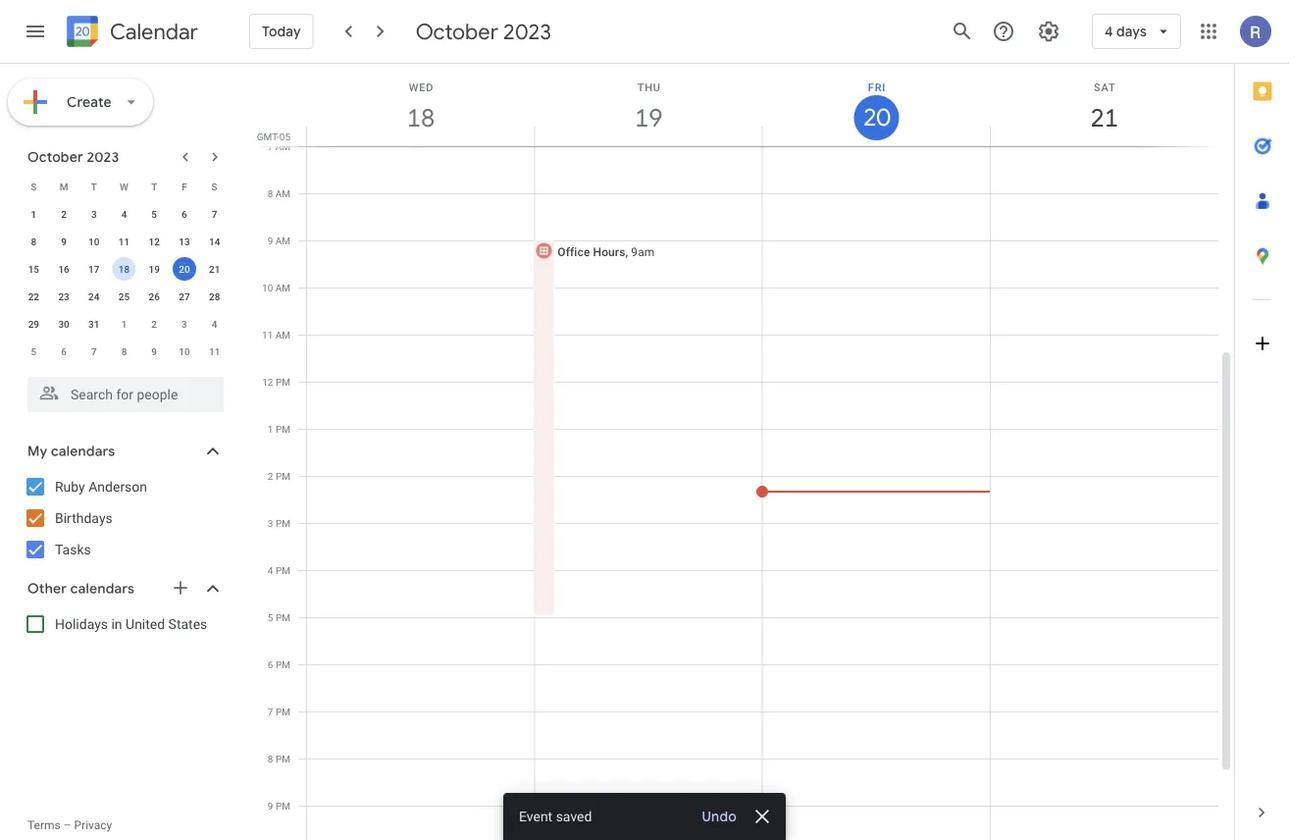 Task type: locate. For each thing, give the bounding box(es) containing it.
2 down 26 element
[[152, 318, 157, 330]]

am for 8 am
[[276, 187, 291, 199]]

5 pm
[[268, 612, 291, 623]]

pm down 4 pm
[[276, 612, 291, 623]]

1 horizontal spatial t
[[151, 181, 157, 192]]

21 inside october 2023 "grid"
[[209, 263, 220, 275]]

1 vertical spatial 19
[[149, 263, 160, 275]]

2 horizontal spatial 6
[[268, 659, 273, 670]]

20 inside column header
[[862, 102, 889, 133]]

19 column header
[[534, 64, 763, 146]]

row containing s
[[19, 173, 230, 200]]

pm down 3 pm
[[276, 564, 291, 576]]

18 down wed
[[406, 102, 434, 134]]

10
[[88, 236, 100, 247], [262, 282, 273, 293], [179, 346, 190, 357]]

1 vertical spatial 6
[[61, 346, 67, 357]]

fri 20
[[862, 81, 889, 133]]

thu
[[638, 81, 661, 93]]

1 horizontal spatial 11
[[209, 346, 220, 357]]

1 am from the top
[[276, 140, 291, 152]]

20 link
[[855, 95, 900, 140]]

october up 'm'
[[27, 148, 83, 166]]

28 element
[[203, 285, 226, 308]]

7 down 31 element in the left top of the page
[[91, 346, 97, 357]]

19 link
[[627, 95, 672, 140]]

0 horizontal spatial 10
[[88, 236, 100, 247]]

6 inside grid
[[268, 659, 273, 670]]

10 for 10 element
[[88, 236, 100, 247]]

13
[[179, 236, 190, 247]]

0 horizontal spatial 6
[[61, 346, 67, 357]]

1 horizontal spatial 5
[[152, 208, 157, 220]]

1 for 1 pm
[[268, 423, 273, 435]]

8 pm
[[268, 753, 291, 765]]

november 1 element
[[112, 312, 136, 336]]

6 row from the top
[[19, 310, 230, 338]]

0 vertical spatial 6
[[182, 208, 187, 220]]

s right f at the top left of page
[[212, 181, 218, 192]]

october 2023 grid
[[19, 173, 230, 365]]

sat 21
[[1090, 81, 1118, 134]]

10 pm from the top
[[276, 800, 291, 812]]

am
[[276, 140, 291, 152], [276, 187, 291, 199], [276, 235, 291, 246], [276, 282, 291, 293], [276, 329, 291, 341]]

8 down november 1 element
[[121, 346, 127, 357]]

9 pm from the top
[[276, 753, 291, 765]]

today button
[[249, 8, 314, 55]]

7
[[268, 140, 273, 152], [212, 208, 217, 220], [91, 346, 97, 357], [268, 706, 273, 718]]

pm up 9 pm
[[276, 753, 291, 765]]

9 pm
[[268, 800, 291, 812]]

ruby
[[55, 479, 85, 495]]

4 am from the top
[[276, 282, 291, 293]]

9 for november 9 element at the top of page
[[152, 346, 157, 357]]

1 vertical spatial 11
[[262, 329, 273, 341]]

11 inside grid
[[262, 329, 273, 341]]

am for 7 am
[[276, 140, 291, 152]]

7 pm from the top
[[276, 659, 291, 670]]

1
[[31, 208, 37, 220], [121, 318, 127, 330], [268, 423, 273, 435]]

row down november 1 element
[[19, 338, 230, 365]]

pm up 2 pm
[[276, 423, 291, 435]]

12 up 19 element
[[149, 236, 160, 247]]

states
[[168, 616, 207, 632]]

2 horizontal spatial 3
[[268, 517, 273, 529]]

0 vertical spatial calendars
[[51, 443, 115, 460]]

1 down 12 pm
[[268, 423, 273, 435]]

1 vertical spatial 21
[[209, 263, 220, 275]]

1 vertical spatial 10
[[262, 282, 273, 293]]

am up 12 pm
[[276, 329, 291, 341]]

9 down november 2 element
[[152, 346, 157, 357]]

pm for 6 pm
[[276, 659, 291, 670]]

3 up 10 element
[[91, 208, 97, 220]]

6 pm
[[268, 659, 291, 670]]

row down w
[[19, 200, 230, 228]]

11 for 11 element
[[119, 236, 130, 247]]

0 horizontal spatial 20
[[179, 263, 190, 275]]

4 row from the top
[[19, 255, 230, 283]]

2 down 'm'
[[61, 208, 67, 220]]

november 10 element
[[173, 340, 196, 363]]

t
[[91, 181, 97, 192], [151, 181, 157, 192]]

1 vertical spatial 2
[[152, 318, 157, 330]]

tab list
[[1236, 64, 1290, 785]]

birthdays
[[55, 510, 113, 526]]

4 inside 'popup button'
[[1105, 23, 1114, 40]]

1 horizontal spatial october
[[416, 18, 499, 45]]

october
[[416, 18, 499, 45], [27, 148, 83, 166]]

3 row from the top
[[19, 228, 230, 255]]

11
[[119, 236, 130, 247], [262, 329, 273, 341], [209, 346, 220, 357]]

8 down '7 am'
[[268, 187, 273, 199]]

grid containing 18
[[251, 64, 1235, 840]]

0 horizontal spatial october 2023
[[27, 148, 119, 166]]

1 vertical spatial october
[[27, 148, 83, 166]]

in
[[111, 616, 122, 632]]

1 vertical spatial 3
[[182, 318, 187, 330]]

8
[[268, 187, 273, 199], [31, 236, 37, 247], [121, 346, 127, 357], [268, 753, 273, 765]]

2 vertical spatial 11
[[209, 346, 220, 357]]

12 inside 12 element
[[149, 236, 160, 247]]

1 vertical spatial 1
[[121, 318, 127, 330]]

6 pm from the top
[[276, 612, 291, 623]]

main drawer image
[[24, 20, 47, 43]]

0 vertical spatial 18
[[406, 102, 434, 134]]

1 horizontal spatial 20
[[862, 102, 889, 133]]

0 vertical spatial 2
[[61, 208, 67, 220]]

1 row from the top
[[19, 173, 230, 200]]

5 inside grid
[[268, 612, 273, 623]]

anderson
[[89, 479, 147, 495]]

19 down thu
[[634, 102, 662, 134]]

1 horizontal spatial s
[[212, 181, 218, 192]]

18 link
[[399, 95, 444, 140]]

4 pm from the top
[[276, 517, 291, 529]]

20 down 13
[[179, 263, 190, 275]]

16 element
[[52, 257, 76, 281]]

0 vertical spatial 21
[[1090, 102, 1118, 134]]

8 am
[[268, 187, 291, 199]]

0 vertical spatial 10
[[88, 236, 100, 247]]

4 pm
[[268, 564, 291, 576]]

thu 19
[[634, 81, 662, 134]]

calendars for my calendars
[[51, 443, 115, 460]]

calendars up in
[[70, 580, 135, 598]]

20 down fri
[[862, 102, 889, 133]]

9am
[[631, 245, 655, 259]]

4 inside "element"
[[212, 318, 217, 330]]

11 down november 4 "element"
[[209, 346, 220, 357]]

10 up 17
[[88, 236, 100, 247]]

row group containing 1
[[19, 200, 230, 365]]

7 down 6 pm
[[268, 706, 273, 718]]

0 horizontal spatial october
[[27, 148, 83, 166]]

26
[[149, 291, 160, 302]]

18 element
[[112, 257, 136, 281]]

3 pm from the top
[[276, 470, 291, 482]]

row up 18 element
[[19, 228, 230, 255]]

2 t from the left
[[151, 181, 157, 192]]

1 up november 8 element
[[121, 318, 127, 330]]

11 up 18 element
[[119, 236, 130, 247]]

1 pm
[[268, 423, 291, 435]]

days
[[1117, 23, 1147, 40]]

8 up 9 pm
[[268, 753, 273, 765]]

1 vertical spatial 12
[[262, 376, 273, 388]]

am down 9 am
[[276, 282, 291, 293]]

4 left days
[[1105, 23, 1114, 40]]

19 inside october 2023 "grid"
[[149, 263, 160, 275]]

18
[[406, 102, 434, 134], [119, 263, 130, 275]]

7 row from the top
[[19, 338, 230, 365]]

15 element
[[22, 257, 45, 281]]

4
[[1105, 23, 1114, 40], [121, 208, 127, 220], [212, 318, 217, 330], [268, 564, 273, 576]]

am up 9 am
[[276, 187, 291, 199]]

1 horizontal spatial 1
[[121, 318, 127, 330]]

3 down 2 pm
[[268, 517, 273, 529]]

0 vertical spatial 3
[[91, 208, 97, 220]]

7 up 14 element
[[212, 208, 217, 220]]

2 vertical spatial 3
[[268, 517, 273, 529]]

22
[[28, 291, 39, 302]]

row up 11 element
[[19, 173, 230, 200]]

0 horizontal spatial 21
[[209, 263, 220, 275]]

4 for 4 days
[[1105, 23, 1114, 40]]

4 up november 11 element
[[212, 318, 217, 330]]

8 pm from the top
[[276, 706, 291, 718]]

19 up 26
[[149, 263, 160, 275]]

today
[[262, 23, 301, 40]]

row containing 29
[[19, 310, 230, 338]]

21 down sat at the top right
[[1090, 102, 1118, 134]]

6 up 7 pm
[[268, 659, 273, 670]]

20 column header
[[762, 64, 991, 146]]

1 vertical spatial 18
[[119, 263, 130, 275]]

s left 'm'
[[31, 181, 37, 192]]

2 horizontal spatial 1
[[268, 423, 273, 435]]

calendars up the ruby
[[51, 443, 115, 460]]

3
[[91, 208, 97, 220], [182, 318, 187, 330], [268, 517, 273, 529]]

9 down 8 pm
[[268, 800, 273, 812]]

0 horizontal spatial t
[[91, 181, 97, 192]]

2 vertical spatial 5
[[268, 612, 273, 623]]

19
[[634, 102, 662, 134], [149, 263, 160, 275]]

0 vertical spatial 1
[[31, 208, 37, 220]]

6 for 6 pm
[[268, 659, 273, 670]]

1 horizontal spatial october 2023
[[416, 18, 552, 45]]

1 pm from the top
[[276, 376, 291, 388]]

october 2023
[[416, 18, 552, 45], [27, 148, 119, 166]]

f
[[182, 181, 187, 192]]

2 pm
[[268, 470, 291, 482]]

row containing 15
[[19, 255, 230, 283]]

23 element
[[52, 285, 76, 308]]

2 inside grid
[[268, 470, 273, 482]]

october 2023 up wed
[[416, 18, 552, 45]]

ruby anderson
[[55, 479, 147, 495]]

19 inside column header
[[634, 102, 662, 134]]

7 pm
[[268, 706, 291, 718]]

1 horizontal spatial 2
[[152, 318, 157, 330]]

9 up 10 am
[[268, 235, 273, 246]]

office hours , 9am
[[558, 245, 655, 259]]

21 down 14
[[209, 263, 220, 275]]

17
[[88, 263, 100, 275]]

10 element
[[82, 230, 106, 253]]

20, today element
[[173, 257, 196, 281]]

1 vertical spatial calendars
[[70, 580, 135, 598]]

am down 8 am
[[276, 235, 291, 246]]

5 row from the top
[[19, 283, 230, 310]]

other
[[27, 580, 67, 598]]

pm up 7 pm
[[276, 659, 291, 670]]

21
[[1090, 102, 1118, 134], [209, 263, 220, 275]]

0 horizontal spatial 2023
[[87, 148, 119, 166]]

2 vertical spatial 1
[[268, 423, 273, 435]]

2 horizontal spatial 5
[[268, 612, 273, 623]]

3 inside grid
[[268, 517, 273, 529]]

november 6 element
[[52, 340, 76, 363]]

t left f at the top left of page
[[151, 181, 157, 192]]

0 vertical spatial 2023
[[504, 18, 552, 45]]

1 for november 1 element
[[121, 318, 127, 330]]

5
[[152, 208, 157, 220], [31, 346, 37, 357], [268, 612, 273, 623]]

9
[[268, 235, 273, 246], [61, 236, 67, 247], [152, 346, 157, 357], [268, 800, 273, 812]]

2 vertical spatial 2
[[268, 470, 273, 482]]

my calendars button
[[4, 436, 243, 467]]

12 pm
[[262, 376, 291, 388]]

pm down 6 pm
[[276, 706, 291, 718]]

11 down 10 am
[[262, 329, 273, 341]]

6 up the 13 element
[[182, 208, 187, 220]]

row up november 8 element
[[19, 310, 230, 338]]

0 vertical spatial 11
[[119, 236, 130, 247]]

m
[[60, 181, 68, 192]]

november 4 element
[[203, 312, 226, 336]]

am for 9 am
[[276, 235, 291, 246]]

3 for november 3 element
[[182, 318, 187, 330]]

24
[[88, 291, 100, 302]]

november 2 element
[[143, 312, 166, 336]]

6 down 30 element
[[61, 346, 67, 357]]

0 vertical spatial october
[[416, 18, 499, 45]]

0 vertical spatial october 2023
[[416, 18, 552, 45]]

gmt-
[[257, 131, 280, 142]]

5 up 12 element
[[152, 208, 157, 220]]

pm for 4 pm
[[276, 564, 291, 576]]

pm for 5 pm
[[276, 612, 291, 623]]

1 vertical spatial october 2023
[[27, 148, 119, 166]]

calendars
[[51, 443, 115, 460], [70, 580, 135, 598]]

0 horizontal spatial 2
[[61, 208, 67, 220]]

november 3 element
[[173, 312, 196, 336]]

grid
[[251, 64, 1235, 840]]

pm for 2 pm
[[276, 470, 291, 482]]

18 column header
[[306, 64, 535, 146]]

0 horizontal spatial s
[[31, 181, 37, 192]]

1 horizontal spatial 2023
[[504, 18, 552, 45]]

18 up 25
[[119, 263, 130, 275]]

october 2023 up 'm'
[[27, 148, 119, 166]]

2 horizontal spatial 2
[[268, 470, 273, 482]]

row group
[[19, 200, 230, 365]]

row
[[19, 173, 230, 200], [19, 200, 230, 228], [19, 228, 230, 255], [19, 255, 230, 283], [19, 283, 230, 310], [19, 310, 230, 338], [19, 338, 230, 365]]

0 horizontal spatial 5
[[31, 346, 37, 357]]

holidays in united states
[[55, 616, 207, 632]]

1 s from the left
[[31, 181, 37, 192]]

united
[[126, 616, 165, 632]]

s
[[31, 181, 37, 192], [212, 181, 218, 192]]

20 cell
[[169, 255, 200, 283]]

pm down 2 pm
[[276, 517, 291, 529]]

2 am from the top
[[276, 187, 291, 199]]

pm
[[276, 376, 291, 388], [276, 423, 291, 435], [276, 470, 291, 482], [276, 517, 291, 529], [276, 564, 291, 576], [276, 612, 291, 623], [276, 659, 291, 670], [276, 706, 291, 718], [276, 753, 291, 765], [276, 800, 291, 812]]

2 pm from the top
[[276, 423, 291, 435]]

29 element
[[22, 312, 45, 336]]

0 horizontal spatial 19
[[149, 263, 160, 275]]

5 up 6 pm
[[268, 612, 273, 623]]

0 horizontal spatial 18
[[119, 263, 130, 275]]

12
[[149, 236, 160, 247], [262, 376, 273, 388]]

5 am from the top
[[276, 329, 291, 341]]

15
[[28, 263, 39, 275]]

2 vertical spatial 10
[[179, 346, 190, 357]]

am up 8 am
[[276, 140, 291, 152]]

t right 'm'
[[91, 181, 97, 192]]

1 horizontal spatial 10
[[179, 346, 190, 357]]

9 for 9 pm
[[268, 800, 273, 812]]

1 vertical spatial 5
[[31, 346, 37, 357]]

1 horizontal spatial 18
[[406, 102, 434, 134]]

2 up 3 pm
[[268, 470, 273, 482]]

pm up 3 pm
[[276, 470, 291, 482]]

october up wed
[[416, 18, 499, 45]]

3 am from the top
[[276, 235, 291, 246]]

12 for 12
[[149, 236, 160, 247]]

0 vertical spatial 20
[[862, 102, 889, 133]]

pm down 8 pm
[[276, 800, 291, 812]]

0 horizontal spatial 12
[[149, 236, 160, 247]]

1 horizontal spatial 19
[[634, 102, 662, 134]]

row up november 1 element
[[19, 283, 230, 310]]

5 pm from the top
[[276, 564, 291, 576]]

1 vertical spatial 20
[[179, 263, 190, 275]]

2 for 2 pm
[[268, 470, 273, 482]]

5 inside 'element'
[[31, 346, 37, 357]]

1 up 15 element
[[31, 208, 37, 220]]

7 for november 7 element
[[91, 346, 97, 357]]

2 row from the top
[[19, 200, 230, 228]]

2 horizontal spatial 10
[[262, 282, 273, 293]]

pm for 9 pm
[[276, 800, 291, 812]]

1 horizontal spatial 6
[[182, 208, 187, 220]]

november 8 element
[[112, 340, 136, 363]]

0 vertical spatial 19
[[634, 102, 662, 134]]

12 down 11 am in the left top of the page
[[262, 376, 273, 388]]

7 am
[[268, 140, 291, 152]]

30
[[58, 318, 69, 330]]

10 down november 3 element
[[179, 346, 190, 357]]

12 inside grid
[[262, 376, 273, 388]]

6 for november 6 element
[[61, 346, 67, 357]]

10 up 11 am in the left top of the page
[[262, 282, 273, 293]]

pm up 1 pm
[[276, 376, 291, 388]]

7 left the 05
[[268, 140, 273, 152]]

1 horizontal spatial 21
[[1090, 102, 1118, 134]]

row up the '25' element
[[19, 255, 230, 283]]

4 up 5 pm
[[268, 564, 273, 576]]

row containing 22
[[19, 283, 230, 310]]

holidays
[[55, 616, 108, 632]]

2
[[61, 208, 67, 220], [152, 318, 157, 330], [268, 470, 273, 482]]

0 vertical spatial 12
[[149, 236, 160, 247]]

1 horizontal spatial 3
[[182, 318, 187, 330]]

25 element
[[112, 285, 136, 308]]

8 up 15 element
[[31, 236, 37, 247]]

event
[[519, 808, 553, 825]]

5 down 29 element
[[31, 346, 37, 357]]

2 horizontal spatial 11
[[262, 329, 273, 341]]

2 vertical spatial 6
[[268, 659, 273, 670]]

1 horizontal spatial 12
[[262, 376, 273, 388]]

3 down 27 element
[[182, 318, 187, 330]]

None search field
[[0, 369, 243, 412]]

0 horizontal spatial 11
[[119, 236, 130, 247]]



Task type: vqa. For each thing, say whether or not it's contained in the screenshot.
the November 8 element's 8
yes



Task type: describe. For each thing, give the bounding box(es) containing it.
undo button
[[694, 807, 745, 826]]

create
[[67, 93, 112, 111]]

20 inside cell
[[179, 263, 190, 275]]

21 link
[[1083, 95, 1128, 140]]

18 inside cell
[[119, 263, 130, 275]]

pm for 12 pm
[[276, 376, 291, 388]]

november 7 element
[[82, 340, 106, 363]]

10 for 10 am
[[262, 282, 273, 293]]

,
[[626, 245, 628, 259]]

2 s from the left
[[212, 181, 218, 192]]

5 for november 5 'element'
[[31, 346, 37, 357]]

calendar heading
[[106, 18, 198, 46]]

4 days
[[1105, 23, 1147, 40]]

hours
[[593, 245, 626, 259]]

1 t from the left
[[91, 181, 97, 192]]

w
[[120, 181, 128, 192]]

23
[[58, 291, 69, 302]]

november 5 element
[[22, 340, 45, 363]]

wed
[[409, 81, 434, 93]]

31 element
[[82, 312, 106, 336]]

1 vertical spatial 2023
[[87, 148, 119, 166]]

sat
[[1095, 81, 1116, 93]]

9 up 16 element
[[61, 236, 67, 247]]

event saved
[[519, 808, 592, 825]]

4 days button
[[1092, 8, 1182, 55]]

27
[[179, 291, 190, 302]]

terms – privacy
[[27, 819, 112, 832]]

pm for 3 pm
[[276, 517, 291, 529]]

17 element
[[82, 257, 106, 281]]

add other calendars image
[[171, 578, 190, 598]]

terms link
[[27, 819, 61, 832]]

4 for 4 pm
[[268, 564, 273, 576]]

privacy link
[[74, 819, 112, 832]]

21 column header
[[990, 64, 1219, 146]]

10 am
[[262, 282, 291, 293]]

7 for 7 am
[[268, 140, 273, 152]]

november 11 element
[[203, 340, 226, 363]]

0 horizontal spatial 1
[[31, 208, 37, 220]]

27 element
[[173, 285, 196, 308]]

office
[[558, 245, 590, 259]]

4 for november 4 "element"
[[212, 318, 217, 330]]

25
[[119, 291, 130, 302]]

november 9 element
[[143, 340, 166, 363]]

22 element
[[22, 285, 45, 308]]

0 horizontal spatial 3
[[91, 208, 97, 220]]

14
[[209, 236, 220, 247]]

–
[[63, 819, 71, 832]]

18 inside wed 18
[[406, 102, 434, 134]]

settings menu image
[[1037, 20, 1061, 43]]

5 for 5 pm
[[268, 612, 273, 623]]

undo
[[702, 808, 737, 825]]

pm for 7 pm
[[276, 706, 291, 718]]

12 element
[[143, 230, 166, 253]]

11 element
[[112, 230, 136, 253]]

calendar element
[[63, 12, 198, 55]]

21 element
[[203, 257, 226, 281]]

saved
[[556, 808, 592, 825]]

3 for 3 pm
[[268, 517, 273, 529]]

2 for november 2 element
[[152, 318, 157, 330]]

19 element
[[143, 257, 166, 281]]

29
[[28, 318, 39, 330]]

28
[[209, 291, 220, 302]]

9 for 9 am
[[268, 235, 273, 246]]

16
[[58, 263, 69, 275]]

26 element
[[143, 285, 166, 308]]

05
[[280, 131, 291, 142]]

7 for 7 pm
[[268, 706, 273, 718]]

my calendars list
[[4, 471, 243, 565]]

am for 10 am
[[276, 282, 291, 293]]

pm for 1 pm
[[276, 423, 291, 435]]

13 element
[[173, 230, 196, 253]]

row containing 5
[[19, 338, 230, 365]]

fri
[[869, 81, 887, 93]]

am for 11 am
[[276, 329, 291, 341]]

14 element
[[203, 230, 226, 253]]

my calendars
[[27, 443, 115, 460]]

21 inside column header
[[1090, 102, 1118, 134]]

9 am
[[268, 235, 291, 246]]

other calendars
[[27, 580, 135, 598]]

my
[[27, 443, 47, 460]]

4 up 11 element
[[121, 208, 127, 220]]

24 element
[[82, 285, 106, 308]]

pm for 8 pm
[[276, 753, 291, 765]]

row containing 8
[[19, 228, 230, 255]]

31
[[88, 318, 100, 330]]

3 pm
[[268, 517, 291, 529]]

10 for 'november 10' element
[[179, 346, 190, 357]]

12 for 12 pm
[[262, 376, 273, 388]]

row containing 1
[[19, 200, 230, 228]]

18 cell
[[109, 255, 139, 283]]

privacy
[[74, 819, 112, 832]]

gmt-05
[[257, 131, 291, 142]]

Search for people text field
[[39, 377, 212, 412]]

8 for november 8 element
[[121, 346, 127, 357]]

create button
[[8, 79, 153, 126]]

30 element
[[52, 312, 76, 336]]

tasks
[[55, 541, 91, 558]]

0 vertical spatial 5
[[152, 208, 157, 220]]

8 for 8 pm
[[268, 753, 273, 765]]

other calendars button
[[4, 573, 243, 605]]

calendar
[[110, 18, 198, 46]]

wed 18
[[406, 81, 434, 134]]

11 for november 11 element
[[209, 346, 220, 357]]

11 for 11 am
[[262, 329, 273, 341]]

calendars for other calendars
[[70, 580, 135, 598]]

8 for 8 am
[[268, 187, 273, 199]]

terms
[[27, 819, 61, 832]]

11 am
[[262, 329, 291, 341]]



